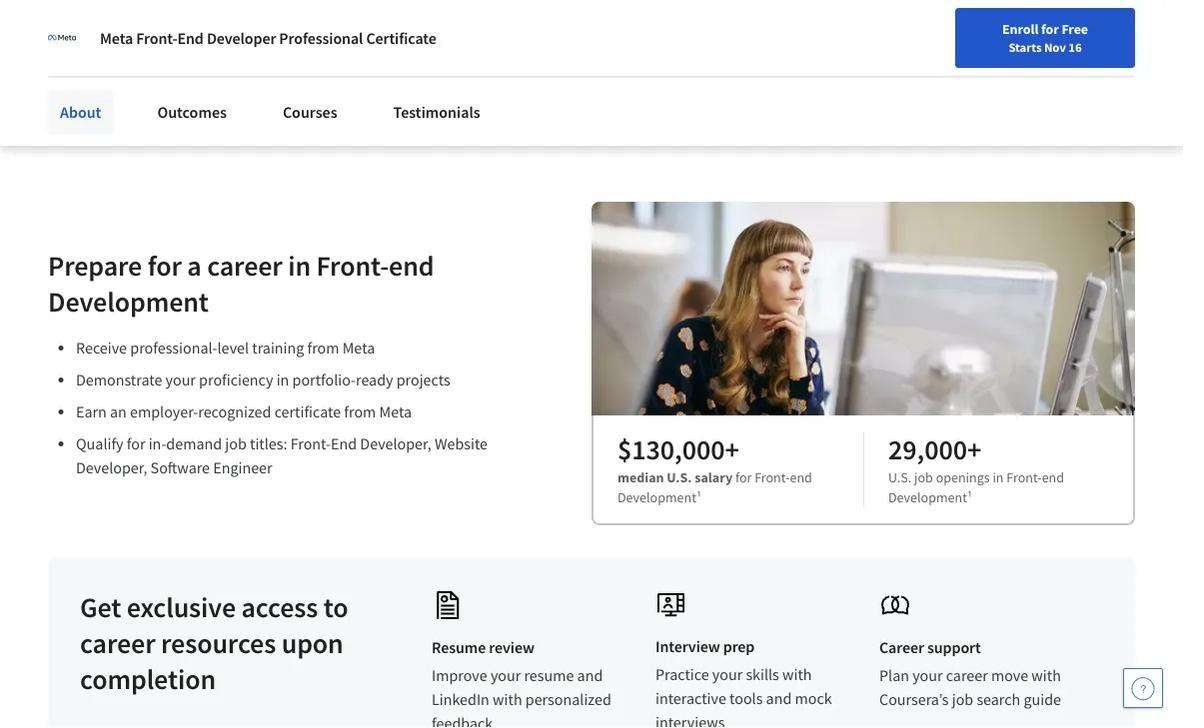 Task type: describe. For each thing, give the bounding box(es) containing it.
u.s. inside $130,000 + median u.s. salary
[[667, 469, 692, 487]]

end inside for front-end development
[[790, 469, 812, 487]]

interactive
[[655, 689, 726, 709]]

0 horizontal spatial end
[[177, 28, 204, 48]]

1 vertical spatial in
[[276, 370, 289, 390]]

website
[[435, 434, 488, 454]]

job inside career support plan your career move with coursera's job search guide
[[952, 690, 973, 710]]

personalized
[[525, 690, 611, 710]]

recognized
[[198, 402, 271, 422]]

end inside 'prepare for a career in front-end development'
[[389, 248, 434, 283]]

about link
[[48, 90, 113, 134]]

2 horizontal spatial meta
[[379, 402, 412, 422]]

outcomes link
[[145, 90, 239, 134]]

tools
[[729, 689, 763, 709]]

front- inside 'prepare for a career in front-end development'
[[316, 248, 389, 283]]

exclusive
[[127, 590, 236, 625]]

your down the professional-
[[165, 370, 196, 390]]

+ for $130,000
[[725, 432, 739, 467]]

business
[[296, 83, 358, 103]]

with inside career support plan your career move with coursera's job search guide
[[1031, 666, 1061, 686]]

engineer
[[213, 458, 272, 478]]

in- inside the see how employees at top companies are mastering in-demand skills
[[81, 25, 113, 60]]

your for interview prep practice your skills with interactive tools and mock interviews
[[712, 665, 743, 685]]

and inside interview prep practice your skills with interactive tools and mock interviews
[[766, 689, 792, 709]]

earn an employer-recognized certificate from meta
[[76, 402, 412, 422]]

career inside 'prepare for a career in front-end development'
[[207, 248, 282, 283]]

+ for 29,000
[[967, 432, 981, 467]]

free
[[1062, 20, 1088, 38]]

0 horizontal spatial developer,
[[76, 458, 147, 478]]

career for access
[[80, 626, 155, 661]]

career for plan
[[946, 666, 988, 686]]

front- inside 29,000 + u.s. job openings in front-end development
[[1007, 469, 1042, 487]]

for for starts
[[1041, 20, 1059, 38]]

improve
[[432, 666, 487, 686]]

learn more about coursera for business
[[81, 83, 358, 103]]

help center image
[[1131, 676, 1155, 700]]

certificate
[[274, 402, 341, 422]]

mastering
[[576, 0, 696, 24]]

interviews
[[655, 713, 725, 728]]

testimonials
[[393, 102, 480, 122]]

search
[[977, 690, 1020, 710]]

demand inside the see how employees at top companies are mastering in-demand skills
[[113, 25, 211, 60]]

prep
[[723, 637, 755, 657]]

$130,000
[[617, 432, 725, 467]]

starts
[[1009, 39, 1042, 55]]

enroll
[[1002, 20, 1038, 38]]

end inside qualify for in-demand job titles: front-end developer, website developer, software engineer
[[331, 434, 357, 454]]

mock
[[795, 689, 832, 709]]

¹ for $130,000
[[696, 489, 701, 507]]

coursera
[[208, 83, 270, 103]]

professional-
[[130, 338, 217, 358]]

median
[[617, 469, 664, 487]]

learn more about coursera for business link
[[81, 83, 358, 103]]

u.s. inside 29,000 + u.s. job openings in front-end development
[[888, 469, 912, 487]]

see
[[81, 0, 124, 24]]

professional
[[279, 28, 363, 48]]

development inside 'prepare for a career in front-end development'
[[48, 284, 209, 319]]

for front-end development
[[617, 469, 812, 507]]

portfolio-
[[292, 370, 356, 390]]

companies
[[397, 0, 526, 24]]

career support plan your career move with coursera's job search guide
[[879, 638, 1061, 710]]

plan
[[879, 666, 909, 686]]

projects
[[396, 370, 450, 390]]

openings
[[936, 469, 990, 487]]

¹ for 29,000
[[967, 489, 972, 507]]

earn
[[76, 402, 107, 422]]

testimonials link
[[381, 90, 492, 134]]

receive
[[76, 338, 127, 358]]

resume review improve your resume and linkedin with personalized feedback
[[432, 638, 611, 728]]

prepare for a career in front-end development
[[48, 248, 434, 319]]

end inside 29,000 + u.s. job openings in front-end development
[[1042, 469, 1064, 487]]

software
[[150, 458, 210, 478]]

0 vertical spatial developer,
[[360, 434, 431, 454]]

front- inside qualify for in-demand job titles: front-end developer, website developer, software engineer
[[290, 434, 331, 454]]

in- inside qualify for in-demand job titles: front-end developer, website developer, software engineer
[[149, 434, 166, 454]]

at
[[322, 0, 346, 24]]

review
[[489, 638, 534, 658]]

practice
[[655, 665, 709, 685]]

get exclusive access to career resources upon completion
[[80, 590, 348, 697]]

guide
[[1024, 690, 1061, 710]]

feedback
[[432, 714, 493, 728]]

interview
[[655, 637, 720, 657]]

in inside 29,000 + u.s. job openings in front-end development
[[993, 469, 1004, 487]]

about
[[163, 83, 205, 103]]

see how employees at top companies are mastering in-demand skills
[[81, 0, 696, 60]]

coursera's
[[879, 690, 949, 710]]

move
[[991, 666, 1028, 686]]



Task type: vqa. For each thing, say whether or not it's contained in the screenshot.
Home image
no



Task type: locate. For each thing, give the bounding box(es) containing it.
1 horizontal spatial job
[[914, 469, 933, 487]]

¹ down openings
[[967, 489, 972, 507]]

0 vertical spatial from
[[307, 338, 339, 358]]

learn
[[81, 83, 121, 103]]

1 vertical spatial demand
[[166, 434, 222, 454]]

2 vertical spatial job
[[952, 690, 973, 710]]

0 vertical spatial meta
[[100, 28, 133, 48]]

1 vertical spatial career
[[80, 626, 155, 661]]

1 horizontal spatial ¹
[[967, 489, 972, 507]]

2 ¹ from the left
[[967, 489, 972, 507]]

your for resume review improve your resume and linkedin with personalized feedback
[[490, 666, 521, 686]]

+ up openings
[[967, 432, 981, 467]]

16
[[1068, 39, 1082, 55]]

for up nov
[[1041, 20, 1059, 38]]

titles:
[[250, 434, 287, 454]]

0 horizontal spatial career
[[80, 626, 155, 661]]

2 horizontal spatial end
[[1042, 469, 1064, 487]]

meta down ready
[[379, 402, 412, 422]]

0 horizontal spatial with
[[493, 690, 522, 710]]

developer, down qualify
[[76, 458, 147, 478]]

with right linkedin on the left bottom of page
[[493, 690, 522, 710]]

coursera enterprise logos image
[[762, 10, 1102, 84]]

0 vertical spatial in
[[288, 248, 311, 283]]

development down prepare
[[48, 284, 209, 319]]

career right a
[[207, 248, 282, 283]]

1 horizontal spatial meta
[[342, 338, 375, 358]]

level
[[217, 338, 249, 358]]

and right tools
[[766, 689, 792, 709]]

u.s. down 29,000
[[888, 469, 912, 487]]

career inside career support plan your career move with coursera's job search guide
[[946, 666, 988, 686]]

outcomes
[[157, 102, 227, 122]]

a
[[187, 248, 202, 283]]

0 horizontal spatial meta
[[100, 28, 133, 48]]

end
[[389, 248, 434, 283], [790, 469, 812, 487], [1042, 469, 1064, 487]]

in
[[288, 248, 311, 283], [276, 370, 289, 390], [993, 469, 1004, 487]]

skills inside the see how employees at top companies are mastering in-demand skills
[[217, 25, 278, 60]]

upon
[[281, 626, 343, 661]]

developer,
[[360, 434, 431, 454], [76, 458, 147, 478]]

2 horizontal spatial career
[[946, 666, 988, 686]]

u.s. down $130,000
[[667, 469, 692, 487]]

for inside for front-end development
[[735, 469, 752, 487]]

qualify for in-demand job titles: front-end developer, website developer, software engineer
[[76, 434, 488, 478]]

nov
[[1044, 39, 1066, 55]]

skills up tools
[[746, 665, 779, 685]]

proficiency
[[199, 370, 273, 390]]

resume
[[432, 638, 486, 658]]

0 horizontal spatial +
[[725, 432, 739, 467]]

meta front-end developer professional certificate
[[100, 28, 436, 48]]

in inside 'prepare for a career in front-end development'
[[288, 248, 311, 283]]

enroll for free starts nov 16
[[1002, 20, 1088, 55]]

menu item
[[817, 20, 946, 85]]

career
[[207, 248, 282, 283], [80, 626, 155, 661], [946, 666, 988, 686]]

development inside 29,000 + u.s. job openings in front-end development
[[888, 489, 967, 507]]

salary
[[695, 469, 733, 487]]

2 horizontal spatial with
[[1031, 666, 1061, 686]]

career down get
[[80, 626, 155, 661]]

your down review
[[490, 666, 521, 686]]

0 horizontal spatial development
[[48, 284, 209, 319]]

development down median on the bottom
[[617, 489, 696, 507]]

meta down see
[[100, 28, 133, 48]]

demonstrate your proficiency in portfolio-ready projects
[[76, 370, 450, 390]]

1 horizontal spatial skills
[[746, 665, 779, 685]]

demand up software
[[166, 434, 222, 454]]

meta image
[[48, 24, 76, 52]]

0 vertical spatial and
[[577, 666, 603, 686]]

with up mock
[[782, 665, 812, 685]]

+ inside $130,000 + median u.s. salary
[[725, 432, 739, 467]]

your
[[165, 370, 196, 390], [712, 665, 743, 685], [490, 666, 521, 686], [912, 666, 943, 686]]

from up "portfolio-"
[[307, 338, 339, 358]]

prepare
[[48, 248, 142, 283]]

show notifications image
[[967, 25, 991, 49]]

your inside resume review improve your resume and linkedin with personalized feedback
[[490, 666, 521, 686]]

0 horizontal spatial in-
[[81, 25, 113, 60]]

completion
[[80, 662, 216, 697]]

access
[[241, 590, 318, 625]]

resume
[[524, 666, 574, 686]]

1 horizontal spatial and
[[766, 689, 792, 709]]

linkedin
[[432, 690, 489, 710]]

end
[[177, 28, 204, 48], [331, 434, 357, 454]]

development down openings
[[888, 489, 967, 507]]

training
[[252, 338, 304, 358]]

job inside 29,000 + u.s. job openings in front-end development
[[914, 469, 933, 487]]

with inside interview prep practice your skills with interactive tools and mock interviews
[[782, 665, 812, 685]]

for right qualify
[[127, 434, 145, 454]]

your for career support plan your career move with coursera's job search guide
[[912, 666, 943, 686]]

for for career
[[148, 248, 182, 283]]

with up guide
[[1031, 666, 1061, 686]]

with inside resume review improve your resume and linkedin with personalized feedback
[[493, 690, 522, 710]]

courses
[[283, 102, 337, 122]]

29,000
[[888, 432, 967, 467]]

demand inside qualify for in-demand job titles: front-end developer, website developer, software engineer
[[166, 434, 222, 454]]

end down certificate
[[331, 434, 357, 454]]

0 horizontal spatial and
[[577, 666, 603, 686]]

to
[[323, 590, 348, 625]]

0 horizontal spatial ¹
[[696, 489, 701, 507]]

receive professional-level training from meta
[[76, 338, 375, 358]]

job inside qualify for in-demand job titles: front-end developer, website developer, software engineer
[[225, 434, 247, 454]]

0 vertical spatial in-
[[81, 25, 113, 60]]

$130,000 + median u.s. salary
[[617, 432, 739, 487]]

for right the salary on the bottom of page
[[735, 469, 752, 487]]

1 vertical spatial from
[[344, 402, 376, 422]]

0 horizontal spatial skills
[[217, 25, 278, 60]]

0 vertical spatial career
[[207, 248, 282, 283]]

2 + from the left
[[967, 432, 981, 467]]

courses link
[[271, 90, 349, 134]]

from down ready
[[344, 402, 376, 422]]

your inside interview prep practice your skills with interactive tools and mock interviews
[[712, 665, 743, 685]]

more
[[124, 83, 160, 103]]

developer, left website
[[360, 434, 431, 454]]

end down how
[[177, 28, 204, 48]]

top
[[351, 0, 392, 24]]

for left business
[[273, 83, 293, 103]]

in- down see
[[81, 25, 113, 60]]

meta
[[100, 28, 133, 48], [342, 338, 375, 358], [379, 402, 412, 422]]

an
[[110, 402, 127, 422]]

development inside for front-end development
[[617, 489, 696, 507]]

1 horizontal spatial with
[[782, 665, 812, 685]]

1 horizontal spatial development
[[617, 489, 696, 507]]

your down prep
[[712, 665, 743, 685]]

get
[[80, 590, 121, 625]]

for left a
[[148, 248, 182, 283]]

for for demand
[[127, 434, 145, 454]]

about
[[60, 102, 101, 122]]

job down 29,000
[[914, 469, 933, 487]]

2 vertical spatial meta
[[379, 402, 412, 422]]

skills
[[217, 25, 278, 60], [746, 665, 779, 685]]

career down support
[[946, 666, 988, 686]]

for
[[1041, 20, 1059, 38], [273, 83, 293, 103], [148, 248, 182, 283], [127, 434, 145, 454], [735, 469, 752, 487]]

0 vertical spatial demand
[[113, 25, 211, 60]]

and
[[577, 666, 603, 686], [766, 689, 792, 709]]

1 horizontal spatial +
[[967, 432, 981, 467]]

1 vertical spatial job
[[914, 469, 933, 487]]

1 vertical spatial in-
[[149, 434, 166, 454]]

career inside the get exclusive access to career resources upon completion
[[80, 626, 155, 661]]

front-
[[136, 28, 177, 48], [316, 248, 389, 283], [290, 434, 331, 454], [755, 469, 790, 487], [1007, 469, 1042, 487]]

job
[[225, 434, 247, 454], [914, 469, 933, 487], [952, 690, 973, 710]]

demand down how
[[113, 25, 211, 60]]

interview prep practice your skills with interactive tools and mock interviews
[[655, 637, 832, 728]]

1 horizontal spatial career
[[207, 248, 282, 283]]

meta up ready
[[342, 338, 375, 358]]

1 horizontal spatial end
[[790, 469, 812, 487]]

0 vertical spatial job
[[225, 434, 247, 454]]

0 horizontal spatial from
[[307, 338, 339, 358]]

resources
[[161, 626, 276, 661]]

and inside resume review improve your resume and linkedin with personalized feedback
[[577, 666, 603, 686]]

1 u.s. from the left
[[667, 469, 692, 487]]

for inside the enroll for free starts nov 16
[[1041, 20, 1059, 38]]

career
[[879, 638, 924, 658]]

1 horizontal spatial end
[[331, 434, 357, 454]]

employees
[[187, 0, 316, 24]]

skills down employees
[[217, 25, 278, 60]]

job up "engineer"
[[225, 434, 247, 454]]

your up coursera's
[[912, 666, 943, 686]]

demand
[[113, 25, 211, 60], [166, 434, 222, 454]]

1 horizontal spatial in-
[[149, 434, 166, 454]]

development
[[48, 284, 209, 319], [617, 489, 696, 507], [888, 489, 967, 507]]

¹ down the salary on the bottom of page
[[696, 489, 701, 507]]

demonstrate
[[76, 370, 162, 390]]

1 horizontal spatial developer,
[[360, 434, 431, 454]]

employer-
[[130, 402, 198, 422]]

2 u.s. from the left
[[888, 469, 912, 487]]

1 vertical spatial developer,
[[76, 458, 147, 478]]

2 vertical spatial in
[[993, 469, 1004, 487]]

for inside qualify for in-demand job titles: front-end developer, website developer, software engineer
[[127, 434, 145, 454]]

coursera image
[[10, 16, 137, 48]]

in down the training
[[276, 370, 289, 390]]

support
[[927, 638, 981, 658]]

skills inside interview prep practice your skills with interactive tools and mock interviews
[[746, 665, 779, 685]]

0 vertical spatial end
[[177, 28, 204, 48]]

+ up the salary on the bottom of page
[[725, 432, 739, 467]]

ready
[[356, 370, 393, 390]]

29,000 + u.s. job openings in front-end development
[[888, 432, 1064, 507]]

¹
[[696, 489, 701, 507], [967, 489, 972, 507]]

and up personalized
[[577, 666, 603, 686]]

developer
[[207, 28, 276, 48]]

in- down employer-
[[149, 434, 166, 454]]

in up the training
[[288, 248, 311, 283]]

0 horizontal spatial u.s.
[[667, 469, 692, 487]]

in-
[[81, 25, 113, 60], [149, 434, 166, 454]]

qualify
[[76, 434, 123, 454]]

how
[[130, 0, 181, 24]]

0 horizontal spatial job
[[225, 434, 247, 454]]

2 horizontal spatial job
[[952, 690, 973, 710]]

2 horizontal spatial development
[[888, 489, 967, 507]]

for inside 'prepare for a career in front-end development'
[[148, 248, 182, 283]]

u.s.
[[667, 469, 692, 487], [888, 469, 912, 487]]

None search field
[[253, 12, 423, 52]]

your inside career support plan your career move with coursera's job search guide
[[912, 666, 943, 686]]

1 + from the left
[[725, 432, 739, 467]]

1 vertical spatial meta
[[342, 338, 375, 358]]

are
[[532, 0, 570, 24]]

in right openings
[[993, 469, 1004, 487]]

1 vertical spatial skills
[[746, 665, 779, 685]]

1 horizontal spatial from
[[344, 402, 376, 422]]

0 vertical spatial skills
[[217, 25, 278, 60]]

2 vertical spatial career
[[946, 666, 988, 686]]

certificate
[[366, 28, 436, 48]]

+ inside 29,000 + u.s. job openings in front-end development
[[967, 432, 981, 467]]

1 ¹ from the left
[[696, 489, 701, 507]]

job left search
[[952, 690, 973, 710]]

front- inside for front-end development
[[755, 469, 790, 487]]

0 horizontal spatial end
[[389, 248, 434, 283]]

1 horizontal spatial u.s.
[[888, 469, 912, 487]]

1 vertical spatial and
[[766, 689, 792, 709]]

1 vertical spatial end
[[331, 434, 357, 454]]



